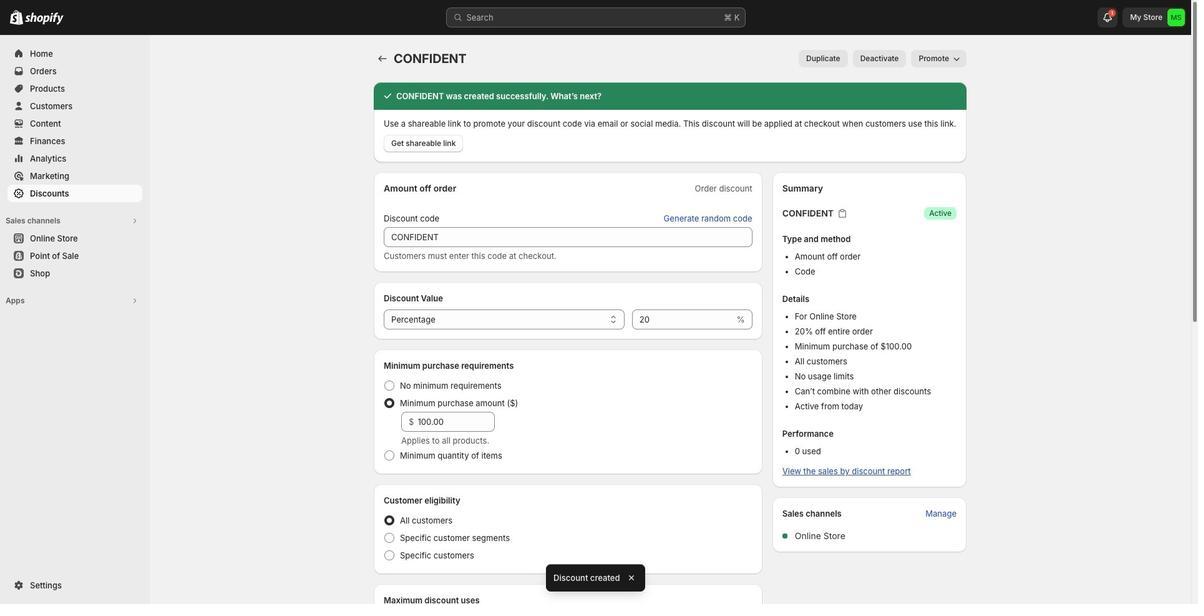Task type: vqa. For each thing, say whether or not it's contained in the screenshot.
My Store icon
yes



Task type: locate. For each thing, give the bounding box(es) containing it.
0.00 text field
[[418, 412, 495, 432]]

None text field
[[384, 227, 753, 247]]

shopify image
[[10, 10, 23, 25]]

None text field
[[632, 310, 735, 330]]



Task type: describe. For each thing, give the bounding box(es) containing it.
shopify image
[[25, 12, 64, 25]]

my store image
[[1168, 9, 1186, 26]]



